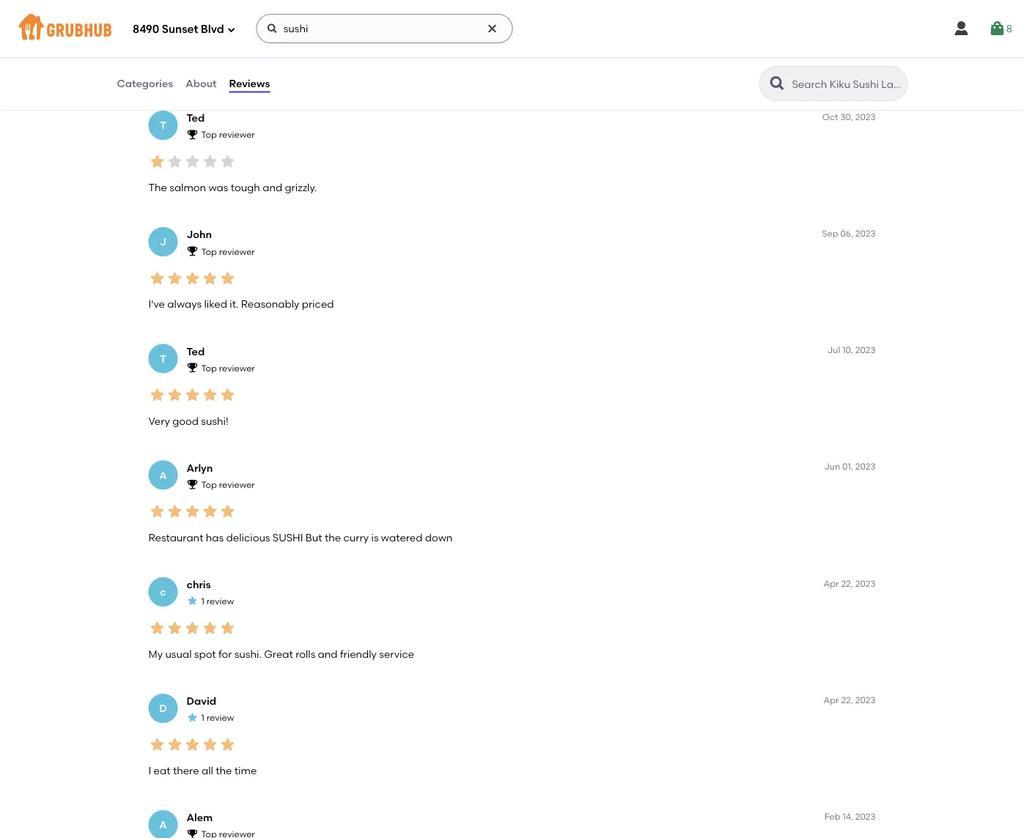Task type: describe. For each thing, give the bounding box(es) containing it.
about button
[[185, 57, 217, 110]]

7 2023 from the top
[[856, 812, 876, 823]]

rolls
[[296, 648, 316, 661]]

sunset
[[162, 23, 198, 36]]

3 2023 from the top
[[856, 345, 876, 356]]

reviews button
[[228, 57, 271, 110]]

jun
[[824, 462, 841, 472]]

delicious
[[226, 532, 270, 544]]

d
[[159, 703, 167, 715]]

ted for good
[[187, 345, 205, 358]]

sep 06, 2023
[[822, 228, 876, 239]]

01,
[[843, 462, 854, 472]]

salmon teriyaki bowl
[[161, 66, 250, 76]]

salmon teriyaki bowl button
[[148, 58, 277, 84]]

down
[[425, 532, 453, 544]]

about
[[186, 77, 217, 90]]

spot
[[194, 648, 216, 661]]

it.
[[230, 298, 239, 311]]

adena ordered:
[[148, 43, 215, 53]]

the salmon was tough and grizzly.
[[148, 181, 317, 194]]

blvd
[[201, 23, 224, 36]]

trophy icon image for always
[[187, 245, 198, 257]]

a for arlyn
[[159, 469, 167, 482]]

14,
[[843, 812, 854, 823]]

1 for chris
[[201, 596, 204, 607]]

curry
[[344, 532, 369, 544]]

david
[[187, 696, 216, 708]]

is
[[371, 532, 379, 544]]

svg image
[[267, 23, 278, 34]]

10,
[[843, 345, 854, 356]]

06,
[[841, 228, 854, 239]]

top for always
[[201, 246, 217, 257]]

1 horizontal spatial the
[[325, 532, 341, 544]]

top reviewer for delicious
[[201, 480, 255, 490]]

categories button
[[116, 57, 174, 110]]

top reviewer for was
[[201, 130, 255, 140]]

apr 22, 2023 for i eat there all the time
[[824, 695, 876, 706]]

feb 14, 2023
[[825, 812, 876, 823]]

top for salmon
[[201, 130, 217, 140]]

jul 10, 2023
[[828, 345, 876, 356]]

1 review for david
[[201, 713, 234, 724]]

sushi.
[[234, 648, 262, 661]]

sep
[[822, 228, 839, 239]]

feb
[[825, 812, 841, 823]]

there
[[173, 765, 199, 778]]

salmon
[[170, 181, 206, 194]]

the
[[148, 181, 167, 194]]

2023 for the
[[856, 462, 876, 472]]

usual
[[165, 648, 192, 661]]

chris
[[187, 579, 211, 591]]

8490 sunset blvd
[[133, 23, 224, 36]]

t for the
[[160, 119, 166, 132]]

teriyaki
[[195, 66, 227, 76]]

8 button
[[989, 15, 1013, 42]]

reviewer for delicious
[[219, 480, 255, 490]]

1 for david
[[201, 713, 204, 724]]

review for chris
[[207, 596, 234, 607]]

trophy icon image for salmon
[[187, 129, 198, 140]]

sushi
[[273, 532, 303, 544]]

time
[[234, 765, 257, 778]]

1 review for chris
[[201, 596, 234, 607]]

top reviewer for liked
[[201, 246, 255, 257]]

adena
[[148, 43, 177, 53]]

22, for my usual spot for sushi. great rolls and friendly service
[[841, 578, 854, 589]]

restaurant
[[148, 532, 203, 544]]

categories
[[117, 77, 173, 90]]

0 horizontal spatial the
[[216, 765, 232, 778]]

j
[[160, 236, 166, 248]]

ordered:
[[179, 43, 215, 53]]

bowl
[[230, 66, 250, 76]]

priced
[[302, 298, 334, 311]]

good
[[172, 415, 199, 427]]

jun 01, 2023
[[824, 462, 876, 472]]

search icon image
[[769, 75, 786, 92]]

restaurant has delicious sushi but the curry is watered down
[[148, 532, 453, 544]]

service
[[379, 648, 414, 661]]

my usual spot for sushi. great rolls and friendly service
[[148, 648, 414, 661]]

alem
[[187, 812, 213, 825]]



Task type: vqa. For each thing, say whether or not it's contained in the screenshot.
delivered.
no



Task type: locate. For each thing, give the bounding box(es) containing it.
was
[[209, 181, 228, 194]]

the
[[325, 532, 341, 544], [216, 765, 232, 778]]

my
[[148, 648, 163, 661]]

2 review from the top
[[207, 713, 234, 724]]

trophy icon image down arlyn
[[187, 479, 198, 491]]

1 reviewer from the top
[[219, 130, 255, 140]]

4 top from the top
[[201, 480, 217, 490]]

1 review down david
[[201, 713, 234, 724]]

and right tough at left
[[263, 181, 282, 194]]

a left arlyn
[[159, 469, 167, 482]]

reviewer for was
[[219, 130, 255, 140]]

1 down david
[[201, 713, 204, 724]]

4 reviewer from the top
[[219, 480, 255, 490]]

ted for salmon
[[187, 112, 205, 124]]

sushi!
[[201, 415, 229, 427]]

2 trophy icon image from the top
[[187, 245, 198, 257]]

1 vertical spatial 1 review
[[201, 713, 234, 724]]

very good sushi!
[[148, 415, 229, 427]]

4 trophy icon image from the top
[[187, 479, 198, 491]]

0 vertical spatial apr 22, 2023
[[824, 578, 876, 589]]

1 vertical spatial the
[[216, 765, 232, 778]]

0 vertical spatial the
[[325, 532, 341, 544]]

1 review from the top
[[207, 596, 234, 607]]

t down categories button
[[160, 119, 166, 132]]

t for very
[[160, 353, 166, 365]]

22, for i eat there all the time
[[841, 695, 854, 706]]

reviewer for sushi!
[[219, 363, 255, 374]]

trophy icon image down about button
[[187, 129, 198, 140]]

5 trophy icon image from the top
[[187, 829, 198, 839]]

1 2023 from the top
[[856, 111, 876, 122]]

reviewer up delicious
[[219, 480, 255, 490]]

top down the 'john'
[[201, 246, 217, 257]]

1 horizontal spatial and
[[318, 648, 338, 661]]

Search Kiku Sushi Larchmont search field
[[791, 77, 903, 91]]

2 reviewer from the top
[[219, 246, 255, 257]]

2023 for great
[[856, 578, 876, 589]]

top reviewer down the 'john'
[[201, 246, 255, 257]]

review
[[207, 596, 234, 607], [207, 713, 234, 724]]

top reviewer for sushi!
[[201, 363, 255, 374]]

t down i've
[[160, 353, 166, 365]]

star icon image
[[148, 153, 166, 171], [166, 153, 184, 171], [184, 153, 201, 171], [201, 153, 219, 171], [219, 153, 236, 171], [148, 270, 166, 287], [166, 270, 184, 287], [184, 270, 201, 287], [201, 270, 219, 287], [219, 270, 236, 287], [148, 386, 166, 404], [166, 386, 184, 404], [184, 386, 201, 404], [201, 386, 219, 404], [219, 386, 236, 404], [148, 503, 166, 521], [166, 503, 184, 521], [184, 503, 201, 521], [201, 503, 219, 521], [219, 503, 236, 521], [187, 596, 198, 607], [148, 620, 166, 638], [166, 620, 184, 638], [184, 620, 201, 638], [201, 620, 219, 638], [219, 620, 236, 638], [187, 712, 198, 724], [148, 737, 166, 754], [166, 737, 184, 754], [184, 737, 201, 754], [201, 737, 219, 754], [219, 737, 236, 754]]

0 vertical spatial ted
[[187, 112, 205, 124]]

0 vertical spatial apr
[[824, 578, 839, 589]]

john
[[187, 229, 212, 241]]

1 top from the top
[[201, 130, 217, 140]]

tough
[[231, 181, 260, 194]]

friendly
[[340, 648, 377, 661]]

top for good
[[201, 363, 217, 374]]

0 vertical spatial 22,
[[841, 578, 854, 589]]

arlyn
[[187, 462, 213, 475]]

and
[[263, 181, 282, 194], [318, 648, 338, 661]]

the right all
[[216, 765, 232, 778]]

top down arlyn
[[201, 480, 217, 490]]

for
[[219, 648, 232, 661]]

1 vertical spatial a
[[159, 819, 167, 832]]

2023
[[856, 111, 876, 122], [856, 228, 876, 239], [856, 345, 876, 356], [856, 462, 876, 472], [856, 578, 876, 589], [856, 695, 876, 706], [856, 812, 876, 823]]

great
[[264, 648, 293, 661]]

0 vertical spatial a
[[159, 469, 167, 482]]

1 22, from the top
[[841, 578, 854, 589]]

2 top from the top
[[201, 246, 217, 257]]

6 2023 from the top
[[856, 695, 876, 706]]

apr for i eat there all the time
[[824, 695, 839, 706]]

2 1 review from the top
[[201, 713, 234, 724]]

trophy icon image for has
[[187, 479, 198, 491]]

top reviewer down arlyn
[[201, 480, 255, 490]]

trophy icon image up "very good sushi!"
[[187, 362, 198, 374]]

top down about button
[[201, 130, 217, 140]]

2 t from the top
[[160, 353, 166, 365]]

2 1 from the top
[[201, 713, 204, 724]]

1 trophy icon image from the top
[[187, 129, 198, 140]]

jul
[[828, 345, 841, 356]]

4 2023 from the top
[[856, 462, 876, 472]]

ted down always at top
[[187, 345, 205, 358]]

2 22, from the top
[[841, 695, 854, 706]]

1 1 review from the top
[[201, 596, 234, 607]]

1
[[201, 596, 204, 607], [201, 713, 204, 724]]

very
[[148, 415, 170, 427]]

grizzly.
[[285, 181, 317, 194]]

2 top reviewer from the top
[[201, 246, 255, 257]]

2 a from the top
[[159, 819, 167, 832]]

eat
[[154, 765, 171, 778]]

i
[[148, 765, 151, 778]]

reviewer down reviews button
[[219, 130, 255, 140]]

0 vertical spatial and
[[263, 181, 282, 194]]

reviewer up 'it.'
[[219, 246, 255, 257]]

4 top reviewer from the top
[[201, 480, 255, 490]]

3 trophy icon image from the top
[[187, 362, 198, 374]]

2 apr from the top
[[824, 695, 839, 706]]

3 top from the top
[[201, 363, 217, 374]]

the right but
[[325, 532, 341, 544]]

1 1 from the top
[[201, 596, 204, 607]]

0 vertical spatial 1 review
[[201, 596, 234, 607]]

1 vertical spatial apr
[[824, 695, 839, 706]]

2 ted from the top
[[187, 345, 205, 358]]

1 ted from the top
[[187, 112, 205, 124]]

watered
[[381, 532, 423, 544]]

review for david
[[207, 713, 234, 724]]

1 vertical spatial t
[[160, 353, 166, 365]]

salmon
[[161, 66, 193, 76]]

0 vertical spatial review
[[207, 596, 234, 607]]

8
[[1007, 22, 1013, 35]]

reviewer for liked
[[219, 246, 255, 257]]

1 review
[[201, 596, 234, 607], [201, 713, 234, 724]]

c
[[160, 586, 166, 598]]

1 vertical spatial ted
[[187, 345, 205, 358]]

has
[[206, 532, 224, 544]]

1 top reviewer from the top
[[201, 130, 255, 140]]

0 vertical spatial t
[[160, 119, 166, 132]]

oct
[[823, 111, 839, 122]]

top
[[201, 130, 217, 140], [201, 246, 217, 257], [201, 363, 217, 374], [201, 480, 217, 490]]

8490
[[133, 23, 159, 36]]

1 apr from the top
[[824, 578, 839, 589]]

reviewer up "sushi!"
[[219, 363, 255, 374]]

oct 30, 2023
[[823, 111, 876, 122]]

apr 22, 2023 for my usual spot for sushi. great rolls and friendly service
[[824, 578, 876, 589]]

review down chris
[[207, 596, 234, 607]]

0 vertical spatial 1
[[201, 596, 204, 607]]

review down david
[[207, 713, 234, 724]]

ted down about button
[[187, 112, 205, 124]]

trophy icon image down alem
[[187, 829, 198, 839]]

but
[[306, 532, 322, 544]]

trophy icon image
[[187, 129, 198, 140], [187, 245, 198, 257], [187, 362, 198, 374], [187, 479, 198, 491], [187, 829, 198, 839]]

and right rolls
[[318, 648, 338, 661]]

2023 for time
[[856, 695, 876, 706]]

2023 for priced
[[856, 228, 876, 239]]

i eat there all the time
[[148, 765, 257, 778]]

Search for food, convenience, alcohol... search field
[[256, 14, 513, 43]]

t
[[160, 119, 166, 132], [160, 353, 166, 365]]

trophy icon image for good
[[187, 362, 198, 374]]

top reviewer
[[201, 130, 255, 140], [201, 246, 255, 257], [201, 363, 255, 374], [201, 480, 255, 490]]

2 apr 22, 2023 from the top
[[824, 695, 876, 706]]

1 a from the top
[[159, 469, 167, 482]]

reasonably
[[241, 298, 299, 311]]

top up "sushi!"
[[201, 363, 217, 374]]

1 t from the top
[[160, 119, 166, 132]]

apr for my usual spot for sushi. great rolls and friendly service
[[824, 578, 839, 589]]

1 apr 22, 2023 from the top
[[824, 578, 876, 589]]

1 review down chris
[[201, 596, 234, 607]]

main navigation navigation
[[0, 0, 1024, 57]]

reviewer
[[219, 130, 255, 140], [219, 246, 255, 257], [219, 363, 255, 374], [219, 480, 255, 490]]

1 vertical spatial 22,
[[841, 695, 854, 706]]

1 vertical spatial and
[[318, 648, 338, 661]]

0 horizontal spatial and
[[263, 181, 282, 194]]

30,
[[841, 111, 854, 122]]

i've always liked it. reasonably priced
[[148, 298, 334, 311]]

i've
[[148, 298, 165, 311]]

1 vertical spatial 1
[[201, 713, 204, 724]]

trophy icon image down the 'john'
[[187, 245, 198, 257]]

all
[[202, 765, 213, 778]]

top reviewer up "sushi!"
[[201, 363, 255, 374]]

a
[[159, 469, 167, 482], [159, 819, 167, 832]]

apr
[[824, 578, 839, 589], [824, 695, 839, 706]]

22,
[[841, 578, 854, 589], [841, 695, 854, 706]]

1 vertical spatial apr 22, 2023
[[824, 695, 876, 706]]

top reviewer up the salmon was tough and grizzly.
[[201, 130, 255, 140]]

always
[[167, 298, 202, 311]]

svg image
[[953, 20, 971, 37], [989, 20, 1007, 37], [487, 23, 498, 34], [227, 25, 236, 34]]

2023 for grizzly.
[[856, 111, 876, 122]]

1 vertical spatial review
[[207, 713, 234, 724]]

apr 22, 2023
[[824, 578, 876, 589], [824, 695, 876, 706]]

1 down chris
[[201, 596, 204, 607]]

ted
[[187, 112, 205, 124], [187, 345, 205, 358]]

reviews
[[229, 77, 270, 90]]

svg image inside 8 button
[[989, 20, 1007, 37]]

3 top reviewer from the top
[[201, 363, 255, 374]]

a for alem
[[159, 819, 167, 832]]

2 2023 from the top
[[856, 228, 876, 239]]

a left alem
[[159, 819, 167, 832]]

3 reviewer from the top
[[219, 363, 255, 374]]

top for has
[[201, 480, 217, 490]]

liked
[[204, 298, 227, 311]]

5 2023 from the top
[[856, 578, 876, 589]]



